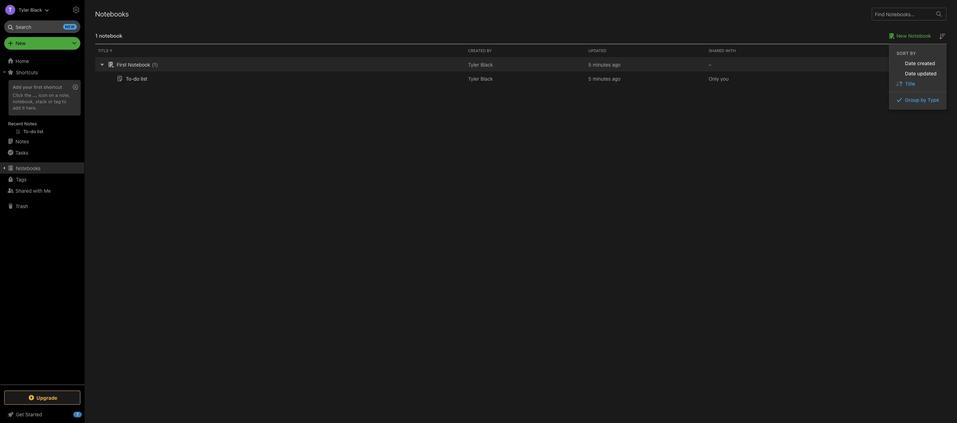 Task type: locate. For each thing, give the bounding box(es) containing it.
date updated
[[905, 70, 937, 76]]

minutes for only you
[[593, 76, 611, 82]]

first notebook ( 1 )
[[117, 61, 158, 67]]

1 5 from the top
[[588, 61, 591, 67]]

1 vertical spatial ago
[[612, 76, 621, 82]]

0 vertical spatial by
[[910, 51, 916, 56]]

new notebook button
[[887, 32, 931, 40]]

new up home
[[16, 40, 26, 46]]

notebook inside 'button'
[[908, 33, 931, 39]]

upgrade
[[36, 395, 57, 401]]

0 vertical spatial minutes
[[593, 61, 611, 67]]

black for –
[[481, 61, 493, 67]]

tasks
[[16, 150, 28, 156]]

5 minutes ago for –
[[588, 61, 621, 67]]

notebook
[[908, 33, 931, 39], [128, 61, 150, 67]]

5 minutes ago
[[588, 61, 621, 67], [588, 76, 621, 82]]

on
[[49, 92, 54, 98]]

0 horizontal spatial notebook
[[128, 61, 150, 67]]

note,
[[59, 92, 70, 98]]

1
[[95, 32, 98, 39], [154, 61, 156, 67]]

new
[[897, 33, 907, 39], [16, 40, 26, 46]]

tyler
[[19, 7, 29, 13], [468, 61, 479, 67], [468, 76, 479, 82]]

add your first shortcut
[[13, 84, 62, 90]]

2 5 from the top
[[588, 76, 591, 82]]

1 horizontal spatial 1
[[154, 61, 156, 67]]

row group
[[95, 57, 947, 86]]

minutes
[[593, 61, 611, 67], [593, 76, 611, 82]]

1 inside first notebook row
[[154, 61, 156, 67]]

0 vertical spatial 5
[[588, 61, 591, 67]]

created
[[468, 48, 486, 53]]

shared
[[16, 188, 32, 194]]

7
[[76, 412, 79, 417]]

notebook for first
[[128, 61, 150, 67]]

1 vertical spatial 5 minutes ago
[[588, 76, 621, 82]]

1 date from the top
[[905, 60, 916, 66]]

)
[[156, 61, 158, 67]]

black for only you
[[481, 76, 493, 82]]

updated
[[588, 48, 606, 53]]

row group containing first notebook
[[95, 57, 947, 86]]

to-
[[126, 76, 134, 82]]

tags button
[[0, 174, 84, 185]]

0 vertical spatial tyler
[[19, 7, 29, 13]]

tyler black inside first notebook row
[[468, 61, 493, 67]]

list
[[141, 76, 147, 82]]

5 inside first notebook row
[[588, 61, 591, 67]]

minutes for –
[[593, 61, 611, 67]]

5 minutes ago for only you
[[588, 76, 621, 82]]

title
[[98, 48, 109, 53]]

1 vertical spatial 1
[[154, 61, 156, 67]]

do
[[134, 76, 139, 82]]

new notebook
[[897, 33, 931, 39]]

1 vertical spatial black
[[481, 61, 493, 67]]

tree
[[0, 55, 85, 384]]

tags
[[16, 176, 27, 182]]

2 date from the top
[[905, 70, 916, 76]]

or
[[48, 99, 53, 104]]

0 vertical spatial 5 minutes ago
[[588, 61, 621, 67]]

tyler inside first notebook row
[[468, 61, 479, 67]]

0 vertical spatial new
[[897, 33, 907, 39]]

2 minutes from the top
[[593, 76, 611, 82]]

by right sort
[[910, 51, 916, 56]]

5 minutes ago inside first notebook row
[[588, 61, 621, 67]]

black inside first notebook row
[[481, 61, 493, 67]]

notes right recent
[[24, 121, 37, 127]]

notebooks up tags
[[16, 165, 41, 171]]

shared with
[[709, 48, 736, 53]]

by
[[910, 51, 916, 56], [921, 97, 926, 103]]

1 vertical spatial new
[[16, 40, 26, 46]]

shortcut
[[44, 84, 62, 90]]

group
[[0, 78, 84, 138]]

upgrade button
[[4, 391, 80, 405]]

home link
[[0, 55, 85, 67]]

it
[[22, 105, 25, 111]]

notes
[[24, 121, 37, 127], [16, 138, 29, 144]]

0 vertical spatial 1
[[95, 32, 98, 39]]

5 inside to-do list "row"
[[588, 76, 591, 82]]

notebook left "("
[[128, 61, 150, 67]]

group by type link
[[890, 95, 946, 105]]

2 vertical spatial black
[[481, 76, 493, 82]]

1 ago from the top
[[612, 61, 621, 67]]

minutes inside to-do list "row"
[[593, 76, 611, 82]]

click
[[13, 92, 23, 98]]

click the ...
[[13, 92, 37, 98]]

by
[[487, 48, 492, 53]]

icon
[[39, 92, 48, 98]]

ago for –
[[612, 61, 621, 67]]

0 horizontal spatial by
[[910, 51, 916, 56]]

type
[[928, 97, 939, 103]]

2 5 minutes ago from the top
[[588, 76, 621, 82]]

–
[[709, 61, 712, 67]]

tyler black for –
[[468, 61, 493, 67]]

first
[[117, 61, 127, 67]]

1 vertical spatial minutes
[[593, 76, 611, 82]]

sort
[[897, 51, 909, 56]]

shared
[[709, 48, 724, 53]]

ago
[[612, 61, 621, 67], [612, 76, 621, 82]]

date up title
[[905, 70, 916, 76]]

notebooks element
[[85, 0, 957, 423]]

created by
[[468, 48, 492, 53]]

tyler black
[[19, 7, 42, 13], [468, 61, 493, 67], [468, 76, 493, 82]]

date inside date updated link
[[905, 70, 916, 76]]

notebook up sort by
[[908, 33, 931, 39]]

0 horizontal spatial new
[[16, 40, 26, 46]]

1 minutes from the top
[[593, 61, 611, 67]]

minutes inside first notebook row
[[593, 61, 611, 67]]

0 vertical spatial black
[[30, 7, 42, 13]]

1 vertical spatial notes
[[16, 138, 29, 144]]

tag
[[54, 99, 61, 104]]

new up sort
[[897, 33, 907, 39]]

2 ago from the top
[[612, 76, 621, 82]]

1 horizontal spatial notebooks
[[95, 10, 129, 18]]

1 vertical spatial date
[[905, 70, 916, 76]]

1 vertical spatial 5
[[588, 76, 591, 82]]

new inside 'button'
[[897, 33, 907, 39]]

date inside date created link
[[905, 60, 916, 66]]

2 vertical spatial tyler
[[468, 76, 479, 82]]

expand notebooks image
[[2, 165, 7, 171]]

tyler for –
[[468, 61, 479, 67]]

0 vertical spatial ago
[[612, 61, 621, 67]]

5 minutes ago inside to-do list "row"
[[588, 76, 621, 82]]

notebooks
[[95, 10, 129, 18], [16, 165, 41, 171]]

notebooks inside notebooks element
[[95, 10, 129, 18]]

tasks button
[[0, 147, 84, 158]]

group by type
[[905, 97, 939, 103]]

notebook
[[99, 32, 122, 39]]

notebook inside row
[[128, 61, 150, 67]]

new
[[65, 24, 75, 29]]

to-do list 1 element
[[126, 76, 147, 82]]

tyler inside to-do list "row"
[[468, 76, 479, 82]]

black inside to-do list "row"
[[481, 76, 493, 82]]

2 vertical spatial tyler black
[[468, 76, 493, 82]]

new search field
[[9, 20, 77, 33]]

ago inside to-do list "row"
[[612, 76, 621, 82]]

1 horizontal spatial new
[[897, 33, 907, 39]]

shared with me
[[16, 188, 51, 194]]

1 horizontal spatial notebook
[[908, 33, 931, 39]]

5
[[588, 61, 591, 67], [588, 76, 591, 82]]

1 vertical spatial tyler black
[[468, 61, 493, 67]]

(
[[152, 61, 154, 67]]

by for sort
[[910, 51, 916, 56]]

get started
[[16, 412, 42, 418]]

black
[[30, 7, 42, 13], [481, 61, 493, 67], [481, 76, 493, 82]]

by inside the group by type link
[[921, 97, 926, 103]]

by left 'type'
[[921, 97, 926, 103]]

1 vertical spatial notebook
[[128, 61, 150, 67]]

0 vertical spatial notebooks
[[95, 10, 129, 18]]

1 vertical spatial tyler
[[468, 61, 479, 67]]

1 horizontal spatial by
[[921, 97, 926, 103]]

created by button
[[465, 44, 586, 57]]

ago inside first notebook row
[[612, 61, 621, 67]]

0 vertical spatial date
[[905, 60, 916, 66]]

your
[[23, 84, 32, 90]]

new inside popup button
[[16, 40, 26, 46]]

notebook,
[[13, 99, 34, 104]]

with
[[726, 48, 736, 53]]

notes up tasks
[[16, 138, 29, 144]]

title
[[905, 81, 915, 87]]

notebooks up notebook
[[95, 10, 129, 18]]

tyler for only you
[[468, 76, 479, 82]]

tyler black inside to-do list "row"
[[468, 76, 493, 82]]

1 vertical spatial notebooks
[[16, 165, 41, 171]]

add
[[13, 105, 21, 111]]

ago for only you
[[612, 76, 621, 82]]

arrow image
[[98, 60, 106, 69]]

0 horizontal spatial notebooks
[[16, 165, 41, 171]]

1 5 minutes ago from the top
[[588, 61, 621, 67]]

0 vertical spatial notebook
[[908, 33, 931, 39]]

date for date updated
[[905, 70, 916, 76]]

0 horizontal spatial 1
[[95, 32, 98, 39]]

0 vertical spatial tyler black
[[19, 7, 42, 13]]

to-do list
[[126, 76, 147, 82]]

1 vertical spatial by
[[921, 97, 926, 103]]

date down sort by
[[905, 60, 916, 66]]

0 vertical spatial notes
[[24, 121, 37, 127]]



Task type: describe. For each thing, give the bounding box(es) containing it.
here.
[[26, 105, 37, 111]]

stack
[[35, 99, 47, 104]]

get
[[16, 412, 24, 418]]

shared with me link
[[0, 185, 84, 196]]

updated
[[917, 70, 937, 76]]

settings image
[[72, 6, 80, 14]]

tyler inside account field
[[19, 7, 29, 13]]

tree containing home
[[0, 55, 85, 384]]

only
[[709, 76, 719, 82]]

to
[[62, 99, 66, 104]]

shortcuts button
[[0, 67, 84, 78]]

group
[[905, 97, 919, 103]]

by for group
[[921, 97, 926, 103]]

with
[[33, 188, 42, 194]]

row group inside notebooks element
[[95, 57, 947, 86]]

tyler black for only you
[[468, 76, 493, 82]]

black inside account field
[[30, 7, 42, 13]]

5 for only you
[[588, 76, 591, 82]]

shared with button
[[706, 44, 826, 57]]

the
[[24, 92, 31, 98]]

date updated link
[[890, 68, 946, 79]]

new button
[[4, 37, 80, 50]]

only you
[[709, 76, 729, 82]]

title button
[[95, 44, 465, 57]]

notebook for new
[[908, 33, 931, 39]]

recent notes
[[8, 121, 37, 127]]

1 notebook
[[95, 32, 122, 39]]

first notebook row
[[95, 57, 947, 72]]

icon on a note, notebook, stack or tag to add it here.
[[13, 92, 70, 111]]

tyler black inside account field
[[19, 7, 42, 13]]

a
[[55, 92, 58, 98]]

date created link
[[890, 58, 946, 68]]

trash link
[[0, 201, 84, 212]]

shortcuts
[[16, 69, 38, 75]]

me
[[44, 188, 51, 194]]

notes link
[[0, 136, 84, 147]]

created
[[917, 60, 935, 66]]

you
[[720, 76, 729, 82]]

Account field
[[0, 3, 49, 17]]

date created
[[905, 60, 935, 66]]

dropdown list menu
[[890, 58, 946, 105]]

Help and Learning task checklist field
[[0, 409, 85, 420]]

sort by
[[897, 51, 916, 56]]

Sort field
[[938, 32, 947, 41]]

sort options image
[[938, 32, 947, 41]]

date for date created
[[905, 60, 916, 66]]

...
[[33, 92, 37, 98]]

click to collapse image
[[82, 410, 87, 419]]

5 for –
[[588, 61, 591, 67]]

to-do list button
[[116, 74, 147, 83]]

home
[[16, 58, 29, 64]]

notebooks link
[[0, 162, 84, 174]]

started
[[25, 412, 42, 418]]

new for new
[[16, 40, 26, 46]]

new for new notebook
[[897, 33, 907, 39]]

updated button
[[586, 44, 706, 57]]

Find Notebooks… text field
[[872, 8, 932, 20]]

Search text field
[[9, 20, 75, 33]]

trash
[[16, 203, 28, 209]]

group containing add your first shortcut
[[0, 78, 84, 138]]

recent
[[8, 121, 23, 127]]

notebooks inside tree
[[16, 165, 41, 171]]

first
[[34, 84, 42, 90]]

to-do list row
[[95, 72, 947, 86]]

title link
[[890, 79, 946, 89]]

add
[[13, 84, 21, 90]]



Task type: vqa. For each thing, say whether or not it's contained in the screenshot.
add your first shortcut
yes



